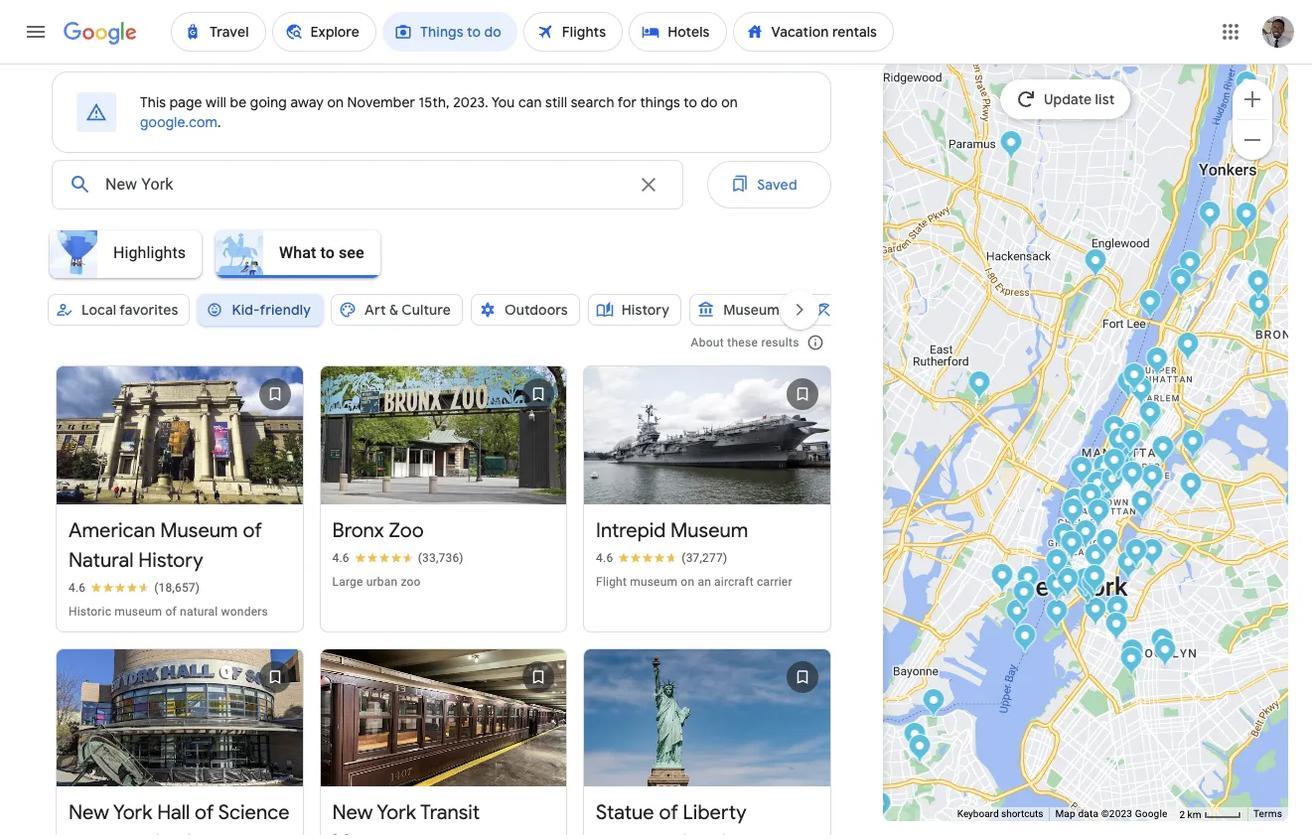 Task type: vqa. For each thing, say whether or not it's contained in the screenshot.


Task type: locate. For each thing, give the bounding box(es) containing it.
bethesda terrace image
[[1112, 438, 1135, 471]]

van saun county park image
[[1000, 130, 1023, 162]]

spyscape image
[[1093, 454, 1116, 486]]

new left hall
[[69, 801, 109, 826]]

1 horizontal spatial museum
[[332, 831, 410, 836]]

prospect park zoo image
[[1120, 646, 1143, 679]]

be
[[230, 93, 247, 111]]

1 horizontal spatial on
[[681, 575, 695, 589]]

bronx
[[332, 518, 384, 543]]

on
[[327, 93, 344, 111], [722, 93, 738, 111], [681, 575, 695, 589]]

2 new from the left
[[332, 801, 373, 826]]

new inside new york transit museum
[[332, 801, 373, 826]]

1 horizontal spatial york
[[377, 801, 416, 826]]

2 horizontal spatial 4.6
[[596, 551, 613, 565]]

1 vertical spatial history
[[138, 548, 203, 573]]

heckscher playground image
[[1103, 448, 1126, 480]]

brooklyn botanic garden image
[[1121, 638, 1144, 671]]

clove lakes park image
[[909, 734, 931, 767]]

of
[[243, 518, 262, 543], [165, 605, 177, 619], [195, 801, 214, 826], [659, 801, 679, 826]]

0 horizontal spatial york
[[113, 801, 153, 826]]

1 horizontal spatial new
[[332, 801, 373, 826]]

4.6 up the large
[[332, 551, 350, 565]]

on right away
[[327, 93, 344, 111]]

new york transit museum
[[332, 801, 480, 836]]

new for new york hall of science
[[69, 801, 109, 826]]

intrepid
[[596, 518, 666, 543]]

staten island ferry image
[[1014, 624, 1037, 656]]

google.com
[[140, 113, 218, 131]]

local favorites
[[81, 301, 178, 319]]

do
[[701, 93, 718, 111]]

zoom in map image
[[1241, 87, 1265, 111]]

filters list
[[36, 225, 831, 304], [44, 286, 909, 354]]

list
[[48, 354, 839, 836]]

manhattan bridge image
[[1083, 564, 1106, 597]]

zoom out map image
[[1241, 128, 1265, 152]]

to inside this page will be going away on november 15th, 2023. you can still search for things to do on google.com .
[[684, 93, 698, 111]]

keyboard
[[958, 809, 999, 820]]

15th,
[[419, 93, 450, 111]]

an
[[698, 575, 711, 589]]

4.6 for bronx zoo
[[332, 551, 350, 565]]

untermyer gardens conservancy image
[[1236, 70, 1258, 103]]

museum down 4.6 out of 5 stars from 37,277 reviews image
[[630, 575, 678, 589]]

riverside park image
[[1117, 369, 1140, 402]]

victorian gardens amusement park image
[[1107, 450, 1130, 482]]

4.6 up the flight
[[596, 551, 613, 565]]

new left transit
[[332, 801, 373, 826]]

1 vertical spatial museum
[[115, 605, 162, 619]]

wollman rink image
[[1107, 450, 1130, 482]]

bronx zoo image
[[1248, 292, 1271, 324]]

ellis island image
[[1013, 580, 1036, 613]]

staten island children's museum image
[[922, 688, 945, 721]]

0 horizontal spatial new
[[69, 801, 109, 826]]

still
[[546, 93, 568, 111]]

history up (18,657)
[[138, 548, 203, 573]]

mccarren park image
[[1141, 538, 1164, 571]]

coney island image
[[1112, 816, 1135, 836]]

of down (18,657)
[[165, 605, 177, 619]]

of up wonders
[[243, 518, 262, 543]]

new york city fire museum image
[[1061, 530, 1083, 563]]

save new york hall of science to collection image
[[251, 654, 299, 701]]

american museum of natural history
[[69, 518, 262, 573]]

0 horizontal spatial museum
[[160, 518, 238, 543]]

local favorites button
[[48, 286, 190, 334]]

museum down the 4.6 out of 5 stars from 18,657 reviews image
[[115, 605, 162, 619]]

luna park in coney island image
[[1101, 816, 1124, 836]]

0 horizontal spatial history
[[138, 548, 203, 573]]

york inside new york transit museum
[[377, 801, 416, 826]]

domino park image
[[1117, 550, 1140, 583]]

2 km
[[1180, 809, 1204, 820]]

map region
[[822, 0, 1313, 836]]

flight
[[596, 575, 627, 589]]

november
[[347, 93, 415, 111]]

saved link
[[708, 161, 831, 209]]

new
[[69, 801, 109, 826], [332, 801, 373, 826]]

central park image
[[1120, 421, 1143, 454]]

liberty state park image
[[1017, 565, 1040, 598]]

history left museums "button"
[[622, 301, 670, 319]]

field station: dinosaurs image
[[1084, 248, 1107, 281]]

favorites
[[120, 301, 178, 319]]

new inside new york hall of science link
[[69, 801, 109, 826]]

0 vertical spatial to
[[684, 93, 698, 111]]

van cortlandt park image
[[1236, 201, 1258, 234]]

save intrepid museum to collection image
[[779, 371, 826, 418]]

washington square park image
[[1075, 519, 1097, 552]]

to left see
[[321, 243, 335, 262]]

new york hall of science link
[[57, 650, 303, 836]]

statue of liberty image
[[1006, 599, 1029, 632]]

2 york from the left
[[377, 801, 416, 826]]

of right statue
[[659, 801, 679, 826]]

jane's carousel image
[[1081, 570, 1104, 603]]

4.6
[[332, 551, 350, 565], [596, 551, 613, 565], [69, 581, 86, 595]]

the met cloisters image
[[1169, 264, 1192, 297]]

2 horizontal spatial on
[[722, 93, 738, 111]]

save bronx zoo to collection image
[[515, 371, 563, 418]]

filters form
[[36, 153, 909, 354]]

museum for american
[[160, 518, 238, 543]]

staten island zoo image
[[904, 722, 926, 755]]

art & culture
[[365, 301, 451, 319]]

deno's wonder wheel amusement park image
[[1100, 820, 1123, 836]]

0 horizontal spatial 4.6
[[69, 581, 86, 595]]

to left do
[[684, 93, 698, 111]]

zoo
[[389, 518, 424, 543]]

to
[[684, 93, 698, 111], [321, 243, 335, 262]]

1 horizontal spatial history
[[622, 301, 670, 319]]

0 vertical spatial history
[[622, 301, 670, 319]]

1 vertical spatial to
[[321, 243, 335, 262]]

york left hall
[[113, 801, 153, 826]]

0 vertical spatial museum
[[630, 575, 678, 589]]

history
[[622, 301, 670, 319], [138, 548, 203, 573]]

large urban zoo
[[332, 575, 421, 589]]

2 horizontal spatial museum
[[671, 518, 749, 543]]

4.6 up historic
[[69, 581, 86, 595]]

history inside american museum of natural history
[[138, 548, 203, 573]]

culture
[[402, 301, 451, 319]]

1 horizontal spatial museum
[[630, 575, 678, 589]]

1 horizontal spatial to
[[684, 93, 698, 111]]

museum
[[630, 575, 678, 589], [115, 605, 162, 619]]

(37,277)
[[682, 551, 728, 565]]

general grant national memorial image
[[1123, 362, 1146, 395]]

new york hall of science image
[[1285, 488, 1308, 521]]

the battery image
[[1048, 573, 1071, 606]]

about
[[691, 336, 724, 350]]

0 horizontal spatial to
[[321, 243, 335, 262]]

york
[[113, 801, 153, 826], [377, 801, 416, 826]]

madison square park image
[[1087, 498, 1110, 531]]

save american museum of natural history to collection image
[[251, 371, 299, 418]]

york left transit
[[377, 801, 416, 826]]

on left an
[[681, 575, 695, 589]]

(18,657)
[[154, 581, 200, 595]]

statue of liberty
[[596, 801, 747, 826]]

rockefeller park image
[[1046, 548, 1069, 581]]

1 new from the left
[[69, 801, 109, 826]]

museum inside american museum of natural history
[[160, 518, 238, 543]]

flight museum on an aircraft carrier
[[596, 575, 793, 589]]

wonders
[[221, 605, 268, 619]]

this
[[140, 93, 166, 111]]

wave hill public garden & cultural center image
[[1199, 200, 1222, 233]]

new for new york transit museum
[[332, 801, 373, 826]]

yankee stadium image
[[1177, 331, 1200, 364]]

1 horizontal spatial 4.6
[[332, 551, 350, 565]]

barclays center image
[[1105, 612, 1128, 644]]

&
[[389, 301, 399, 319]]

on right do
[[722, 93, 738, 111]]

hudson river park trust image
[[1053, 522, 1076, 555]]

george washington bridge image
[[1139, 289, 1162, 321]]

filters list containing highlights
[[36, 225, 831, 304]]

1 york from the left
[[113, 801, 153, 826]]

will
[[206, 93, 227, 111]]

new york transit museum link
[[321, 650, 567, 836]]

madison square garden image
[[1080, 482, 1102, 515]]

2023.
[[453, 93, 489, 111]]

local
[[81, 301, 116, 319]]

2
[[1180, 809, 1186, 820]]

york inside new york hall of science link
[[113, 801, 153, 826]]

0 horizontal spatial museum
[[115, 605, 162, 619]]

roosevelt island image
[[1141, 464, 1164, 496]]



Task type: describe. For each thing, give the bounding box(es) containing it.
carl schurz park image
[[1152, 435, 1175, 468]]

list
[[1096, 90, 1115, 108]]

new york botanical garden image
[[1247, 269, 1270, 302]]

carrier
[[757, 575, 793, 589]]

bronx zoo
[[332, 518, 424, 543]]

liberty
[[683, 801, 747, 826]]

search
[[571, 93, 615, 111]]

the great lawn image
[[1119, 423, 1142, 456]]

filter by: beaches image
[[815, 301, 833, 319]]

madame tussauds new york image
[[1086, 471, 1109, 503]]

of right hall
[[195, 801, 214, 826]]

highlights link
[[44, 231, 210, 278]]

google.com link
[[140, 113, 218, 131]]

can
[[519, 93, 542, 111]]

away
[[291, 93, 324, 111]]

keyboard shortcuts
[[958, 809, 1044, 820]]

history button
[[588, 286, 682, 334]]

what
[[279, 243, 316, 262]]

brooklyn bridge image
[[1075, 567, 1097, 600]]

chelsea market image
[[1062, 497, 1084, 530]]

museums
[[724, 301, 787, 319]]

clear image
[[637, 173, 661, 197]]

what to see list item
[[210, 225, 388, 284]]

you
[[492, 93, 515, 111]]

(33,736)
[[418, 551, 464, 565]]

museum of the moving image image
[[1180, 472, 1203, 504]]

times square image
[[1091, 468, 1114, 500]]

castle clinton national monument image
[[1046, 572, 1069, 605]]

zoo
[[401, 575, 421, 589]]

kid-friendly button
[[198, 286, 323, 334]]

rockefeller center image
[[1101, 467, 1124, 499]]

4.6 for intrepid museum
[[596, 551, 613, 565]]

bryant park image
[[1094, 476, 1117, 509]]

e 60 st &2 av image
[[1121, 461, 1144, 493]]

going
[[250, 93, 287, 111]]

hall
[[157, 801, 190, 826]]

tompkins square park image
[[1096, 528, 1119, 561]]

natural
[[69, 548, 134, 573]]

greenbelt nature center image
[[869, 791, 892, 824]]

of inside american museum of natural history
[[243, 518, 262, 543]]

friendly
[[260, 301, 311, 319]]

wall street image
[[1057, 567, 1080, 600]]

transit
[[420, 801, 480, 826]]

intrepid museum
[[596, 518, 749, 543]]

about these results image
[[792, 319, 839, 367]]

results
[[762, 336, 800, 350]]

for
[[618, 93, 637, 111]]

terms link
[[1254, 809, 1283, 820]]

update
[[1045, 90, 1092, 108]]

museum for intrepid
[[671, 518, 749, 543]]

about these results
[[691, 336, 800, 350]]

statue of liberty link
[[584, 637, 830, 836]]

morningside park image
[[1130, 376, 1153, 409]]

federal hall image
[[1056, 565, 1079, 598]]

2 km button
[[1174, 808, 1248, 822]]

conservatory garden image
[[1139, 400, 1162, 433]]

historic
[[69, 605, 111, 619]]

map data ©2023 google
[[1056, 809, 1168, 820]]

museum for intrepid
[[630, 575, 678, 589]]

9/11 memorial & museum image
[[1051, 557, 1074, 590]]

to inside what to see link
[[321, 243, 335, 262]]

data
[[1079, 809, 1099, 820]]

urban
[[366, 575, 398, 589]]

american
[[69, 518, 156, 543]]

museums button
[[690, 286, 799, 334]]

map
[[1056, 809, 1076, 820]]

.
[[218, 113, 221, 131]]

aircraft
[[715, 575, 754, 589]]

art
[[365, 301, 386, 319]]

kid-friendly
[[232, 301, 311, 319]]

4.6 out of 5 stars from 37,277 reviews image
[[596, 550, 728, 566]]

©2023
[[1102, 809, 1133, 820]]

museum of the city of new york image
[[1140, 402, 1163, 435]]

the cyclone roller coaster coney island ny image
[[1102, 816, 1125, 836]]

new york aquarium image
[[1105, 819, 1128, 836]]

riegelmann boardwalk image
[[1131, 817, 1154, 836]]

kid-
[[232, 301, 260, 319]]

york for transit
[[377, 801, 416, 826]]

save new york transit museum to collection image
[[515, 654, 563, 701]]

new york transit museum image
[[1084, 597, 1107, 630]]

american museum of natural history image
[[1108, 423, 1131, 456]]

new york hall of science
[[69, 801, 290, 826]]

museum for american
[[115, 605, 162, 619]]

0 horizontal spatial on
[[327, 93, 344, 111]]

intrepid museum image
[[1071, 456, 1093, 488]]

save statue of liberty to collection image
[[779, 654, 826, 701]]

what to see link
[[210, 231, 388, 278]]

what to see
[[279, 243, 364, 262]]

next image
[[776, 286, 823, 334]]

km
[[1188, 809, 1202, 820]]

fort greene park image
[[1106, 595, 1129, 628]]

queens zoo image
[[1288, 494, 1311, 527]]

terms
[[1254, 809, 1283, 820]]

google
[[1136, 809, 1168, 820]]

large
[[332, 575, 363, 589]]

the ramble image
[[1114, 430, 1137, 463]]

york for hall
[[113, 801, 153, 826]]

museum inside new york transit museum
[[332, 831, 410, 836]]

things
[[640, 93, 681, 111]]

american dream image
[[968, 370, 991, 403]]

list containing american museum of natural history
[[48, 354, 839, 836]]

4.6 for american museum of natural history
[[69, 581, 86, 595]]

marsha p. johnson state park image
[[1125, 538, 1148, 571]]

jewish children's museum image
[[1154, 637, 1177, 670]]

historic museum of natural wonders
[[69, 605, 268, 619]]

these
[[728, 336, 758, 350]]

brooklyn bridge park image
[[1077, 575, 1099, 608]]

update list
[[1045, 90, 1115, 108]]

keyboard shortcuts button
[[958, 808, 1044, 822]]

saved
[[757, 176, 798, 194]]

hamilton grange national memorial image
[[1146, 346, 1169, 379]]

liberty science center image
[[991, 563, 1014, 596]]

this page will be going away on november 15th, 2023. you can still search for things to do on google.com .
[[140, 93, 738, 131]]

the high line image
[[1064, 487, 1086, 520]]

tenement museum image
[[1084, 543, 1107, 576]]

astoria park image
[[1182, 429, 1205, 462]]

gantry plaza state park image
[[1131, 489, 1154, 522]]

history inside button
[[622, 301, 670, 319]]

outdoors
[[505, 301, 568, 319]]

science
[[218, 801, 290, 826]]

belvedere castle image
[[1115, 427, 1138, 460]]

4.6 out of 5 stars from 33,736 reviews image
[[332, 550, 464, 566]]

outdoors button
[[471, 286, 580, 334]]

brooklyn children's museum image
[[1151, 628, 1174, 660]]

national museum of mathematics image
[[1088, 496, 1111, 529]]

statue
[[596, 801, 655, 826]]

main menu image
[[24, 20, 48, 44]]

governors island image
[[1046, 599, 1069, 632]]

natural
[[180, 605, 218, 619]]

art & culture button
[[331, 286, 463, 334]]

highlights
[[113, 243, 186, 262]]

shortcuts
[[1002, 809, 1044, 820]]

children's museum of manhattan image
[[1103, 415, 1126, 448]]

update list button
[[1001, 79, 1131, 119]]

fort tryon park image
[[1170, 268, 1193, 301]]

filters list containing local favorites
[[44, 286, 909, 354]]

Search for destinations, sights and more text field
[[104, 161, 625, 209]]

inwood hill park image
[[1179, 250, 1202, 283]]

central park zoo image
[[1111, 450, 1134, 482]]

new-york historical society image
[[1108, 427, 1131, 460]]

4.6 out of 5 stars from 18,657 reviews image
[[69, 580, 200, 596]]

page
[[170, 93, 202, 111]]



